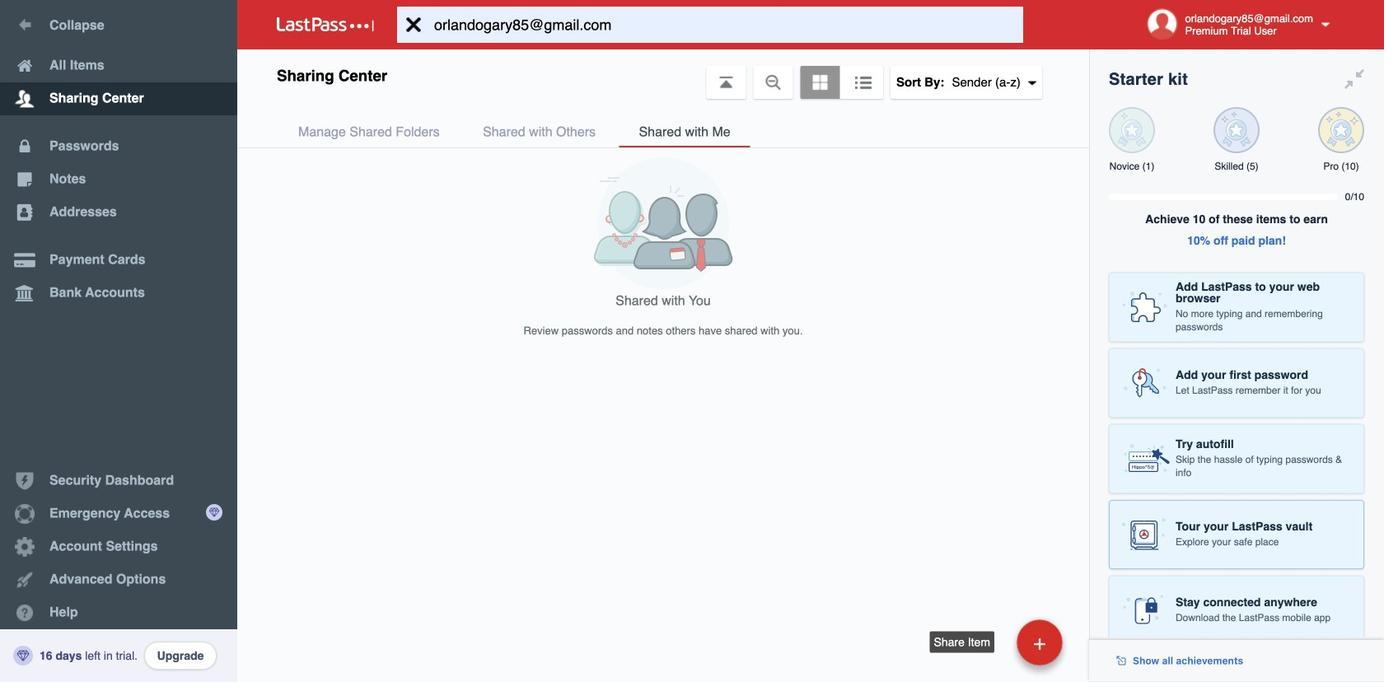 Task type: vqa. For each thing, say whether or not it's contained in the screenshot.
New item image
no



Task type: locate. For each thing, give the bounding box(es) containing it.
lastpass image
[[277, 17, 374, 32]]



Task type: describe. For each thing, give the bounding box(es) containing it.
search my received shares text field
[[397, 7, 1056, 43]]

main navigation navigation
[[0, 0, 237, 682]]

clear search image
[[397, 7, 430, 43]]

new item navigation
[[930, 615, 1073, 682]]

Search search field
[[397, 7, 1056, 43]]

vault options navigation
[[237, 49, 1089, 99]]



